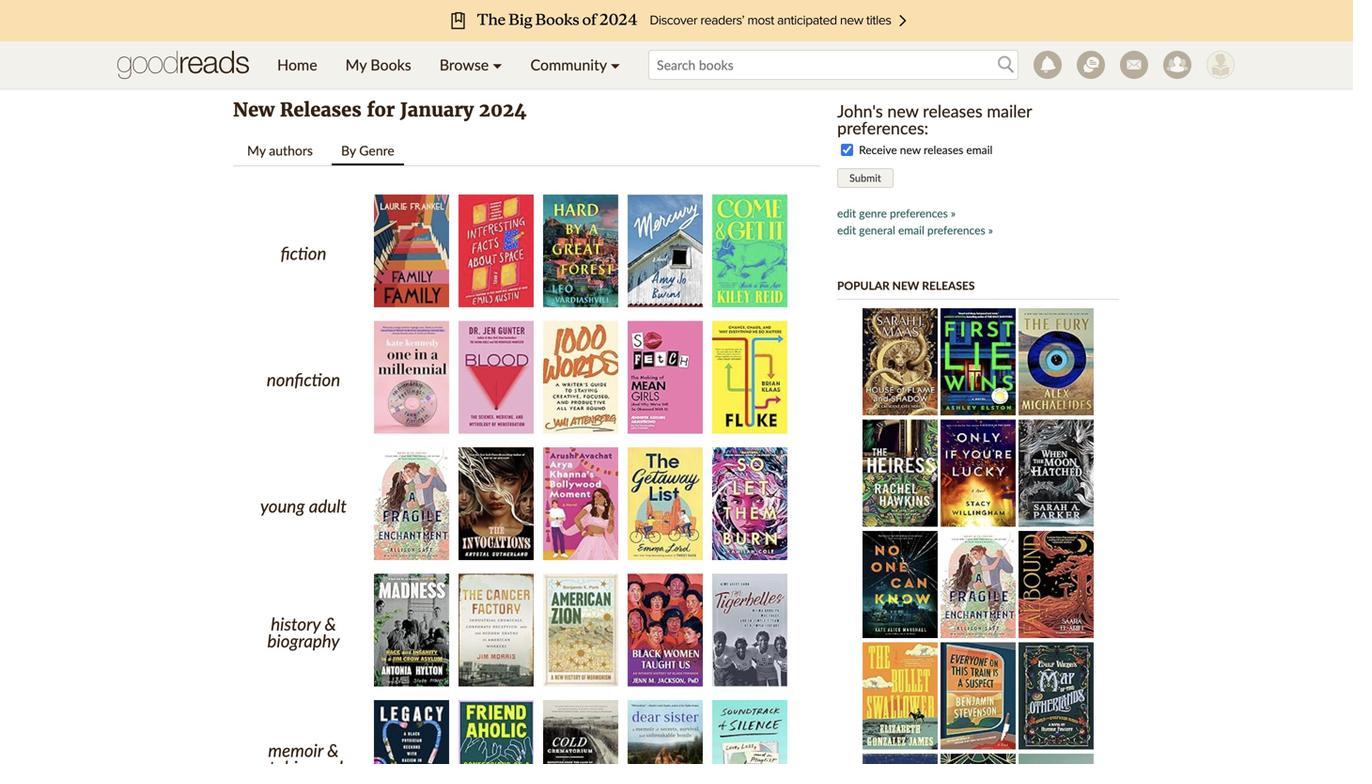 Task type: locate. For each thing, give the bounding box(es) containing it.
▾ inside dropdown button
[[611, 55, 621, 74]]

0 horizontal spatial a fragile enchantment image
[[374, 448, 449, 560]]

preferences
[[890, 206, 948, 220], [928, 223, 986, 237]]

blood: the science, medicine, and mythology of menstruation image
[[459, 321, 534, 434]]

authors
[[269, 142, 313, 158]]

my left "authors"
[[247, 142, 266, 158]]

email down edit genre preferences link
[[899, 223, 925, 237]]

1 vertical spatial edit
[[838, 223, 857, 237]]

releases for email
[[924, 143, 964, 157]]

a fragile enchantment image right adult
[[374, 448, 449, 560]]

new right popular
[[893, 279, 920, 292]]

▾ right community at the left of the page
[[611, 55, 621, 74]]

menu
[[263, 41, 635, 88]]

1 vertical spatial email
[[899, 223, 925, 237]]

releases up 'receive new releases email'
[[923, 101, 983, 121]]

nonfiction
[[267, 369, 340, 390]]

releases
[[280, 98, 362, 122]]

2 vertical spatial new
[[893, 279, 920, 292]]

a fragile enchantment image
[[374, 448, 449, 560], [941, 531, 1016, 638]]

legacy: a black physician reckons with racism in medicine image
[[374, 700, 449, 764]]

Search books text field
[[649, 50, 1019, 80]]

& inside history & biography
[[325, 613, 336, 634]]

0 vertical spatial new
[[888, 101, 919, 121]]

1 edit from the top
[[838, 206, 857, 220]]

&
[[325, 613, 336, 634], [327, 740, 339, 761]]

2 vertical spatial releases
[[923, 279, 975, 292]]

menu containing home
[[263, 41, 635, 88]]

▾ for browse ▾
[[493, 55, 503, 74]]

edit left genre
[[838, 206, 857, 220]]

the invocations image
[[459, 448, 534, 560]]

releases
[[923, 101, 983, 121], [924, 143, 964, 157], [923, 279, 975, 292]]

1 vertical spatial releases
[[924, 143, 964, 157]]

new
[[888, 101, 919, 121], [901, 143, 921, 157], [893, 279, 920, 292]]

2024
[[479, 98, 527, 122]]

popular new releases
[[838, 279, 975, 292]]

my authors link
[[238, 137, 322, 164]]

1 vertical spatial &
[[327, 740, 339, 761]]

one in a millennial: on friendship, feelings, fangirls, and fitting in image
[[374, 321, 449, 434]]

▾ inside popup button
[[493, 55, 503, 74]]

my inside my authors link
[[247, 142, 266, 158]]

email down the mailer
[[967, 143, 993, 157]]

new releases for january 2024
[[233, 98, 527, 122]]

releases inside john's new releases mailer preferences:
[[923, 101, 983, 121]]

first lie wins image
[[941, 308, 1016, 416]]

mercury image
[[628, 195, 703, 307]]

email
[[967, 143, 993, 157], [899, 223, 925, 237]]

0 horizontal spatial email
[[899, 223, 925, 237]]

▾
[[493, 55, 503, 74], [611, 55, 621, 74]]

None submit
[[838, 168, 894, 188]]

friendaholic image
[[459, 700, 534, 764]]

house of flame and shadow (crescent city, #3) image
[[863, 308, 938, 416]]

▾ right the browse
[[493, 55, 503, 74]]

1 horizontal spatial email
[[967, 143, 993, 157]]

by
[[341, 142, 356, 158]]

new for receive
[[901, 143, 921, 157]]

releases down edit general email preferences link
[[923, 279, 975, 292]]

& inside memoir & autobiography
[[327, 740, 339, 761]]

community ▾
[[531, 55, 621, 74]]

1 vertical spatial new
[[901, 143, 921, 157]]

preferences:
[[838, 118, 929, 138]]

0 horizontal spatial ▾
[[493, 55, 503, 74]]

by genre
[[341, 142, 395, 158]]

releases down john's new releases mailer preferences:
[[924, 143, 964, 157]]

my for my authors
[[247, 142, 266, 158]]

john's new releases mailer preferences:
[[838, 101, 1033, 138]]

edit
[[838, 206, 857, 220], [838, 223, 857, 237]]

the cancer factory: industrial chemicals, corporate deception, and the hidden deaths of american workers image
[[459, 574, 534, 687]]

0 vertical spatial &
[[325, 613, 336, 634]]

hard by a great forest image
[[543, 195, 619, 307]]

releases for mailer
[[923, 101, 983, 121]]

browse ▾ button
[[426, 41, 517, 88]]

receive
[[859, 143, 898, 157]]

the tigerbelles: olympic legends from tennessee state image
[[713, 574, 788, 687]]

american zion: a new history of mormonism image
[[543, 574, 619, 687]]

2 ▾ from the left
[[611, 55, 621, 74]]

& right history
[[325, 613, 336, 634]]

home link
[[263, 41, 332, 88]]

the mayor of maxwell street image
[[941, 754, 1016, 764]]

my books
[[346, 55, 412, 74]]

young
[[260, 495, 305, 516]]

1 horizontal spatial my
[[346, 55, 367, 74]]

home
[[277, 55, 317, 74]]

0 horizontal spatial my
[[247, 142, 266, 158]]

new right john's
[[888, 101, 919, 121]]

a fragile enchantment image left faebound (faebound, #1) image
[[941, 531, 1016, 638]]

0 vertical spatial edit
[[838, 206, 857, 220]]

1 horizontal spatial a fragile enchantment image
[[941, 531, 1016, 638]]

0 vertical spatial releases
[[923, 101, 983, 121]]

new inside john's new releases mailer preferences:
[[888, 101, 919, 121]]

my group discussions image
[[1077, 51, 1106, 79]]

edit left general
[[838, 223, 857, 237]]

1 vertical spatial my
[[247, 142, 266, 158]]

new right receive
[[901, 143, 921, 157]]

preferences down edit genre preferences link
[[928, 223, 986, 237]]

genre
[[359, 142, 395, 158]]

0 vertical spatial my
[[346, 55, 367, 74]]

no one can know image
[[863, 531, 938, 638]]

browse
[[440, 55, 489, 74]]

& for history
[[325, 613, 336, 634]]

my books link
[[332, 41, 426, 88]]

my left the books
[[346, 55, 367, 74]]

community
[[531, 55, 607, 74]]

my for my books
[[346, 55, 367, 74]]

community ▾ button
[[517, 41, 635, 88]]

& right memoir
[[327, 740, 339, 761]]

1 horizontal spatial ▾
[[611, 55, 621, 74]]

browse ▾
[[440, 55, 503, 74]]

dear sister: a memoir of secrets, survival, and unbreakable bonds image
[[628, 700, 703, 764]]

john's
[[838, 101, 884, 121]]

1 ▾ from the left
[[493, 55, 503, 74]]

preferences up edit general email preferences link
[[890, 206, 948, 220]]

mailer
[[987, 101, 1033, 121]]

email inside the edit genre preferences edit general email preferences
[[899, 223, 925, 237]]

the atlas complex (the atlas, #3) image
[[863, 754, 938, 764]]

my
[[346, 55, 367, 74], [247, 142, 266, 158]]

0 vertical spatial email
[[967, 143, 993, 157]]

faebound (faebound, #1) image
[[1019, 531, 1094, 638]]

edit general email preferences link
[[838, 223, 994, 237]]

my inside the my books link
[[346, 55, 367, 74]]

emily wilde's map of the otherlands (emily wilde, #2) image
[[1019, 643, 1094, 750]]



Task type: vqa. For each thing, say whether or not it's contained in the screenshot.
the bottommost the "followers"
no



Task type: describe. For each thing, give the bounding box(es) containing it.
general
[[860, 223, 896, 237]]

genre
[[860, 206, 887, 220]]

0 vertical spatial preferences
[[890, 206, 948, 220]]

new for john's
[[888, 101, 919, 121]]

2 edit from the top
[[838, 223, 857, 237]]

family family image
[[374, 195, 449, 307]]

history & biography
[[268, 613, 340, 651]]

soundtrack of silence: love, loss, and a playlist for life image
[[713, 700, 788, 764]]

new for popular
[[893, 279, 920, 292]]

Receive new releases email checkbox
[[841, 144, 854, 156]]

arya khanna's bollywood moment image
[[543, 448, 619, 560]]

black women taught us: an intimate history of black feminism image
[[628, 574, 703, 687]]

memoir & autobiography
[[251, 740, 357, 764]]

fluke: chance, chaos, and why everything we do matters image
[[713, 321, 788, 434]]

my authors
[[247, 142, 313, 158]]

autobiography
[[251, 757, 357, 764]]

john smith image
[[1207, 51, 1235, 79]]

young adult
[[260, 495, 347, 516]]

for
[[367, 98, 395, 122]]

when the moon hatched (moonfall, #1) image
[[1019, 420, 1094, 527]]

& for memoir
[[327, 740, 339, 761]]

january
[[400, 98, 474, 122]]

1000 words: a writer's guide to staying creative, focused, and productive all year round image
[[543, 321, 619, 434]]

friend requests image
[[1164, 51, 1192, 79]]

1 vertical spatial preferences
[[928, 223, 986, 237]]

madness: race and insanity in a jim crow asylum image
[[374, 574, 449, 687]]

Search for books to add to your shelves search field
[[649, 50, 1019, 80]]

everyone on this train is a suspect (ernest cunningham, #2) image
[[941, 643, 1016, 750]]

adult
[[309, 495, 347, 516]]

new
[[233, 98, 275, 122]]

the heiress image
[[863, 420, 938, 527]]

books
[[371, 55, 412, 74]]

so fetch: the making of mean girls (and why we're still so obsessed with it) image
[[628, 321, 703, 434]]

inbox image
[[1121, 51, 1149, 79]]

the fury image
[[1019, 308, 1094, 416]]

the clinic image
[[1019, 754, 1094, 764]]

history
[[271, 613, 321, 634]]

come and get it image
[[713, 195, 788, 307]]

notifications image
[[1034, 51, 1062, 79]]

the bullet swallower image
[[863, 643, 938, 750]]

biography
[[268, 630, 340, 651]]

memoir
[[268, 740, 323, 761]]

interesting facts about space image
[[459, 195, 534, 307]]

edit genre preferences edit general email preferences
[[838, 206, 986, 237]]

popular
[[838, 279, 890, 292]]

only if you're lucky image
[[941, 420, 1016, 527]]

the getaway list image
[[628, 448, 703, 560]]

▾ for community ▾
[[611, 55, 621, 74]]

edit genre preferences link
[[838, 206, 956, 220]]

so let them burn (divine traitors, #1) image
[[713, 448, 788, 560]]

receive new releases email
[[859, 143, 993, 157]]

fiction
[[281, 242, 327, 263]]

cold crematorium: reporting from the land of auschwitz image
[[543, 700, 619, 764]]



